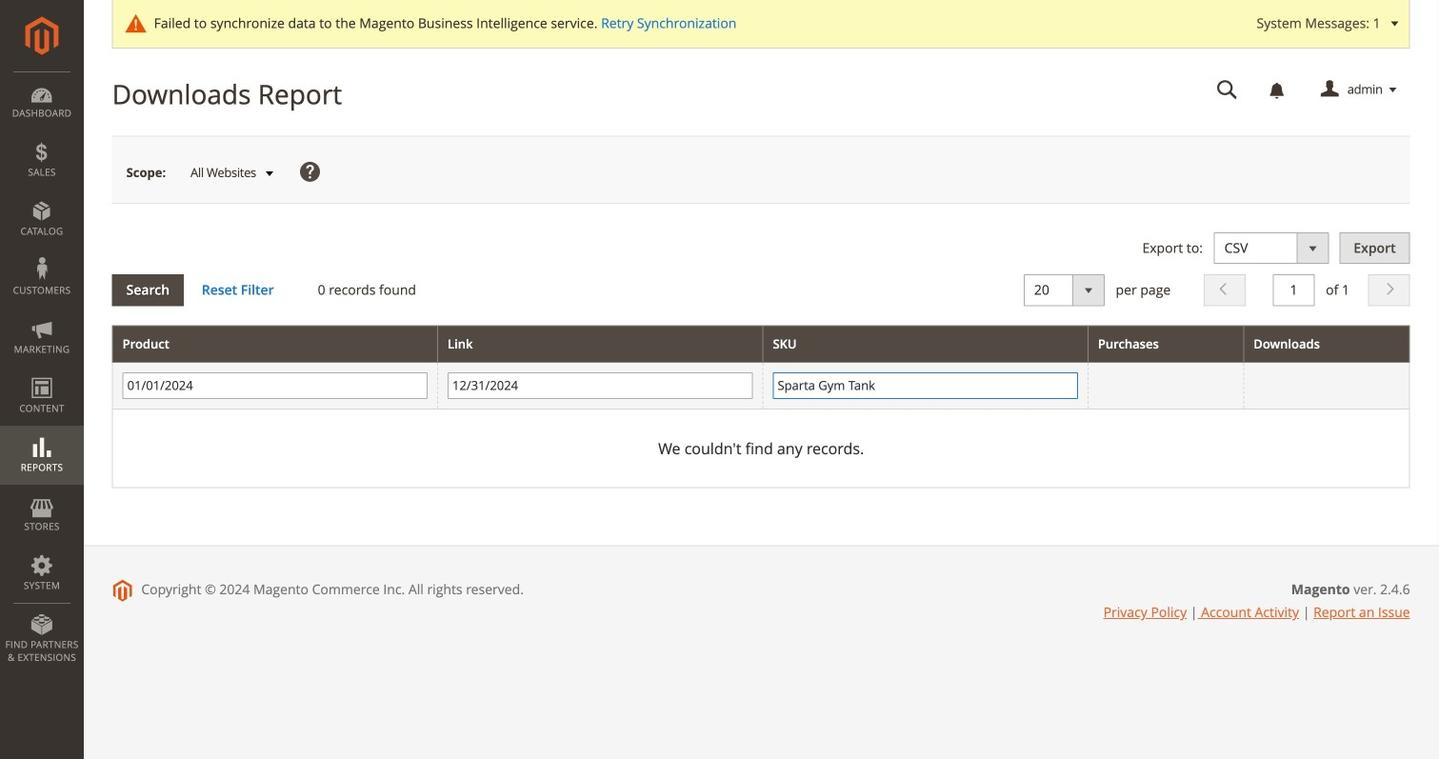 Task type: describe. For each thing, give the bounding box(es) containing it.
magento admin panel image
[[25, 16, 59, 55]]



Task type: locate. For each thing, give the bounding box(es) containing it.
menu bar
[[0, 71, 84, 674]]

None text field
[[1204, 73, 1251, 107], [1273, 275, 1315, 306], [448, 372, 753, 399], [773, 372, 1078, 399], [1204, 73, 1251, 107], [1273, 275, 1315, 306], [448, 372, 753, 399], [773, 372, 1078, 399]]

None text field
[[123, 372, 428, 399]]



